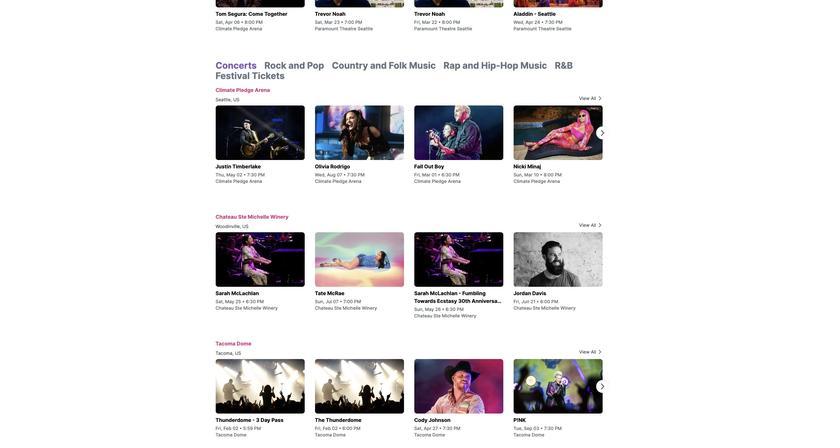 Task type: describe. For each thing, give the bounding box(es) containing it.
sarah for sarah mclachlan sat, may 25 • 6:30 pm chateau ste michelle winery
[[216, 290, 230, 297]]

sun, for nicki
[[514, 172, 523, 177]]

climate inside olivia rodrigo wed, aug 07 • 7:30 pm climate pledge arena
[[315, 178, 332, 184]]

winery for jordan davis
[[561, 305, 576, 311]]

jun
[[522, 299, 530, 304]]

jul
[[326, 299, 332, 304]]

out
[[425, 163, 434, 170]]

davis
[[533, 290, 547, 297]]

2 all from the top
[[591, 222, 597, 228]]

r&b
[[555, 60, 573, 71]]

dome inside cody johnson sat, apr 27 • 7:30 pm tacoma dome
[[433, 432, 445, 438]]

country
[[332, 60, 368, 71]]

pm inside aladdin - seattle wed, apr 24 • 7:30 pm paramount theatre seattle
[[556, 19, 563, 25]]

pass
[[272, 417, 284, 423]]

tate mcrae sun, jul 07 • 7:00 pm chateau ste michelle winery
[[315, 290, 377, 311]]

trevor noah sat, mar 23 • 7:00 pm paramount theatre seattle
[[315, 11, 373, 31]]

climate inside justin timberlake thu, may 02 • 7:30 pm climate pledge arena
[[216, 178, 232, 184]]

chateau inside sun, may 26 • 6:30 pm chateau ste michelle winery
[[415, 313, 433, 319]]

• inside tate mcrae sun, jul 07 • 7:00 pm chateau ste michelle winery
[[340, 299, 342, 304]]

mar inside fall out boy fri, mar 01 • 6:30 pm climate pledge arena
[[422, 172, 431, 177]]

fall
[[415, 163, 423, 170]]

view for nicki minaj
[[580, 96, 590, 101]]

woodinville,
[[216, 224, 241, 229]]

sarah mclachlan sat, may 25 • 6:30 pm chateau ste michelle winery
[[216, 290, 278, 311]]

07 for rodrigo
[[337, 172, 343, 177]]

pm inside p!nk tue, sep 03 • 7:30 pm tacoma dome
[[555, 426, 562, 431]]

ecstasy
[[437, 298, 457, 304]]

climate pledge arena
[[216, 87, 270, 93]]

pledge inside olivia rodrigo wed, aug 07 • 7:30 pm climate pledge arena
[[333, 178, 348, 184]]

trevor noah fri, mar 22 • 8:00 pm paramount theatre seattle
[[415, 11, 473, 31]]

fri, inside fall out boy fri, mar 01 • 6:30 pm climate pledge arena
[[415, 172, 421, 177]]

pledge inside nicki minaj sun, mar 10 • 8:00 pm climate pledge arena
[[532, 178, 547, 184]]

sarah mclachlan - fumbling towards ecstasy 30th anniversary tour
[[415, 290, 503, 312]]

7:30 inside aladdin - seattle wed, apr 24 • 7:30 pm paramount theatre seattle
[[545, 19, 555, 25]]

trevor for trevor noah sat, mar 23 • 7:00 pm paramount theatre seattle
[[315, 11, 331, 17]]

• inside "trevor noah fri, mar 22 • 8:00 pm paramount theatre seattle"
[[439, 19, 441, 25]]

arena inside justin timberlake thu, may 02 • 7:30 pm climate pledge arena
[[250, 178, 262, 184]]

minaj
[[528, 163, 542, 170]]

woodinville, us
[[216, 224, 249, 229]]

2 view from the top
[[580, 222, 590, 228]]

aladdin
[[514, 11, 533, 17]]

6:30 inside sun, may 26 • 6:30 pm chateau ste michelle winery
[[446, 307, 456, 312]]

climate up seattle,
[[216, 87, 235, 93]]

tom segura: come together sat, apr 06 • 8:00 pm climate pledge arena
[[216, 11, 288, 31]]

anniversary
[[472, 298, 503, 304]]

paramount for trevor noah sat, mar 23 • 7:00 pm paramount theatre seattle
[[315, 26, 339, 31]]

p!nk tue, sep 03 • 7:30 pm tacoma dome
[[514, 417, 562, 438]]

ste inside sun, may 26 • 6:30 pm chateau ste michelle winery
[[434, 313, 441, 319]]

come
[[249, 11, 263, 17]]

johnson
[[429, 417, 451, 423]]

tacoma inside p!nk tue, sep 03 • 7:30 pm tacoma dome
[[514, 432, 531, 438]]

climate inside tom segura: come together sat, apr 06 • 8:00 pm climate pledge arena
[[216, 26, 232, 31]]

together
[[265, 11, 288, 17]]

view all link for nicki minaj
[[538, 95, 603, 102]]

5:59
[[243, 426, 253, 431]]

hip-
[[482, 60, 501, 71]]

feb inside the thunderdome fri, feb 02 • 6:00 pm tacoma dome
[[323, 426, 331, 431]]

02 for justin
[[237, 172, 243, 177]]

thunderdome - 3 day pass fri, feb 02 • 5:59 pm tacoma dome
[[216, 417, 284, 438]]

fri, for jordan davis
[[514, 299, 521, 304]]

apr inside aladdin - seattle wed, apr 24 • 7:30 pm paramount theatre seattle
[[526, 19, 534, 25]]

the thunderdome fri, feb 02 • 6:00 pm tacoma dome
[[315, 417, 362, 438]]

1 music from the left
[[409, 60, 436, 71]]

jordan davis fri, jun 21 • 6:00 pm chateau ste michelle winery
[[514, 290, 576, 311]]

ste for tate
[[335, 305, 342, 311]]

sat, for trevor noah
[[315, 19, 324, 25]]

nicki minaj sun, mar 10 • 8:00 pm climate pledge arena
[[514, 163, 562, 184]]

• inside jordan davis fri, jun 21 • 6:00 pm chateau ste michelle winery
[[537, 299, 539, 304]]

• inside tom segura: come together sat, apr 06 • 8:00 pm climate pledge arena
[[241, 19, 244, 25]]

climate inside nicki minaj sun, mar 10 • 8:00 pm climate pledge arena
[[514, 178, 530, 184]]

7:00 for trevor noah
[[345, 19, 354, 25]]

rap and hip-hop music
[[444, 60, 548, 71]]

boy
[[435, 163, 444, 170]]

olivia rodrigo wed, aug 07 • 7:30 pm climate pledge arena
[[315, 163, 365, 184]]

mclachlan for •
[[232, 290, 259, 297]]

thunderdome inside thunderdome - 3 day pass fri, feb 02 • 5:59 pm tacoma dome
[[216, 417, 251, 423]]

cody
[[415, 417, 428, 423]]

dome inside thunderdome - 3 day pass fri, feb 02 • 5:59 pm tacoma dome
[[234, 432, 247, 438]]

seattle inside "trevor noah fri, mar 22 • 8:00 pm paramount theatre seattle"
[[457, 26, 473, 31]]

• inside olivia rodrigo wed, aug 07 • 7:30 pm climate pledge arena
[[344, 172, 346, 177]]

aladdin - seattle wed, apr 24 • 7:30 pm paramount theatre seattle
[[514, 11, 572, 31]]

7:30 for olivia rodrigo
[[347, 172, 357, 177]]

and for hip-
[[463, 60, 479, 71]]

tom
[[216, 11, 227, 17]]

may inside sun, may 26 • 6:30 pm chateau ste michelle winery
[[425, 307, 434, 312]]

all for p!nk
[[591, 349, 597, 355]]

seattle, us
[[216, 97, 240, 102]]

segura:
[[228, 11, 247, 17]]

country and folk music
[[332, 60, 436, 71]]

8:00 for nicki minaj
[[544, 172, 554, 177]]

02 inside thunderdome - 3 day pass fri, feb 02 • 5:59 pm tacoma dome
[[233, 426, 238, 431]]

pledge inside fall out boy fri, mar 01 • 6:30 pm climate pledge arena
[[432, 178, 447, 184]]

2 view all link from the top
[[538, 222, 603, 228]]

21
[[531, 299, 536, 304]]

view all for nicki minaj
[[580, 96, 597, 101]]

fumbling
[[463, 290, 486, 297]]

michelle for jordan davis
[[542, 305, 560, 311]]

sun, for tate
[[315, 299, 325, 304]]

ste up the woodinville, us
[[238, 214, 247, 220]]

22
[[432, 19, 438, 25]]

06
[[234, 19, 240, 25]]

pm inside "trevor noah fri, mar 22 • 8:00 pm paramount theatre seattle"
[[454, 19, 460, 25]]

tickets
[[252, 70, 285, 81]]

feb inside thunderdome - 3 day pass fri, feb 02 • 5:59 pm tacoma dome
[[224, 426, 232, 431]]

hop
[[501, 60, 519, 71]]

• inside justin timberlake thu, may 02 • 7:30 pm climate pledge arena
[[244, 172, 246, 177]]

dome inside p!nk tue, sep 03 • 7:30 pm tacoma dome
[[532, 432, 545, 438]]

pm inside sarah mclachlan sat, may 25 • 6:30 pm chateau ste michelle winery
[[257, 299, 264, 304]]

rap
[[444, 60, 461, 71]]

sat, for cody johnson
[[415, 426, 423, 431]]

mcrae
[[327, 290, 345, 297]]

rodrigo
[[331, 163, 350, 170]]

winery for sarah mclachlan
[[263, 305, 278, 311]]

climate inside fall out boy fri, mar 01 • 6:30 pm climate pledge arena
[[415, 178, 431, 184]]

pm inside trevor noah sat, mar 23 • 7:00 pm paramount theatre seattle
[[356, 19, 362, 25]]

3
[[256, 417, 260, 423]]

apr inside cody johnson sat, apr 27 • 7:30 pm tacoma dome
[[424, 426, 432, 431]]

pm inside justin timberlake thu, may 02 • 7:30 pm climate pledge arena
[[258, 172, 265, 177]]

arena inside tom segura: come together sat, apr 06 • 8:00 pm climate pledge arena
[[250, 26, 262, 31]]

• inside sarah mclachlan sat, may 25 • 6:30 pm chateau ste michelle winery
[[242, 299, 245, 304]]

cody johnson sat, apr 27 • 7:30 pm tacoma dome
[[415, 417, 461, 438]]

michelle for tate mcrae
[[343, 305, 361, 311]]

• inside thunderdome - 3 day pass fri, feb 02 • 5:59 pm tacoma dome
[[240, 426, 242, 431]]

10
[[534, 172, 539, 177]]

tacoma, us
[[216, 350, 241, 356]]

26
[[436, 307, 441, 312]]

pledge down festival
[[236, 87, 254, 93]]

tacoma inside the thunderdome fri, feb 02 • 6:00 pm tacoma dome
[[315, 432, 332, 438]]

8:00 for trevor noah
[[442, 19, 452, 25]]

pm inside sun, may 26 • 6:30 pm chateau ste michelle winery
[[457, 307, 464, 312]]

mar for trevor noah sat, mar 23 • 7:00 pm paramount theatre seattle
[[325, 19, 333, 25]]

sat, for sarah mclachlan
[[216, 299, 224, 304]]

view all link for p!nk
[[538, 349, 603, 355]]

03
[[534, 426, 540, 431]]

theatre inside aladdin - seattle wed, apr 24 • 7:30 pm paramount theatre seattle
[[539, 26, 555, 31]]

pm inside fall out boy fri, mar 01 • 6:30 pm climate pledge arena
[[453, 172, 460, 177]]

the
[[315, 417, 325, 423]]

tate
[[315, 290, 326, 297]]

01
[[432, 172, 437, 177]]

justin timberlake thu, may 02 • 7:30 pm climate pledge arena
[[216, 163, 265, 184]]



Task type: vqa. For each thing, say whether or not it's contained in the screenshot.
CONCERTS
yes



Task type: locate. For each thing, give the bounding box(es) containing it.
sat, down cody
[[415, 426, 423, 431]]

1 vertical spatial 6:30
[[246, 299, 256, 304]]

• inside fall out boy fri, mar 01 • 6:30 pm climate pledge arena
[[438, 172, 441, 177]]

2 mclachlan from the left
[[430, 290, 458, 297]]

- inside thunderdome - 3 day pass fri, feb 02 • 5:59 pm tacoma dome
[[253, 417, 255, 423]]

sun, down towards
[[415, 307, 424, 312]]

0 vertical spatial wed,
[[514, 19, 525, 25]]

tue,
[[514, 426, 523, 431]]

fri, left jun
[[514, 299, 521, 304]]

3 view from the top
[[580, 349, 590, 355]]

sat, down tom
[[216, 19, 224, 25]]

winery for tate mcrae
[[362, 305, 377, 311]]

ste down mcrae
[[335, 305, 342, 311]]

chateau for tate
[[315, 305, 333, 311]]

0 vertical spatial 07
[[337, 172, 343, 177]]

noah for trevor noah sat, mar 23 • 7:00 pm paramount theatre seattle
[[333, 11, 346, 17]]

0 horizontal spatial sarah
[[216, 290, 230, 297]]

1 horizontal spatial wed,
[[514, 19, 525, 25]]

1 horizontal spatial trevor
[[415, 11, 431, 17]]

feb down the at left
[[323, 426, 331, 431]]

may inside sarah mclachlan sat, may 25 • 6:30 pm chateau ste michelle winery
[[225, 299, 234, 304]]

tacoma inside cody johnson sat, apr 27 • 7:30 pm tacoma dome
[[415, 432, 432, 438]]

may left 25 on the left of page
[[225, 299, 234, 304]]

- up the 30th
[[459, 290, 462, 297]]

6:00 for the thunderdome
[[343, 426, 353, 431]]

07 inside tate mcrae sun, jul 07 • 7:00 pm chateau ste michelle winery
[[333, 299, 339, 304]]

1 vertical spatial sun,
[[315, 299, 325, 304]]

view
[[580, 96, 590, 101], [580, 222, 590, 228], [580, 349, 590, 355]]

rock and pop
[[265, 60, 324, 71]]

apr
[[225, 19, 233, 25], [526, 19, 534, 25], [424, 426, 432, 431]]

2 horizontal spatial 8:00
[[544, 172, 554, 177]]

mclachlan
[[232, 290, 259, 297], [430, 290, 458, 297]]

2 thunderdome from the left
[[326, 417, 362, 423]]

fri, down the at left
[[315, 426, 322, 431]]

1 horizontal spatial thunderdome
[[326, 417, 362, 423]]

climate
[[216, 26, 232, 31], [216, 87, 235, 93], [216, 178, 232, 184], [315, 178, 332, 184], [415, 178, 431, 184], [514, 178, 530, 184]]

7:30 right 24
[[545, 19, 555, 25]]

ste down 26
[[434, 313, 441, 319]]

7:00
[[345, 19, 354, 25], [344, 299, 353, 304]]

feb left 5:59 on the left bottom
[[224, 426, 232, 431]]

olivia
[[315, 163, 329, 170]]

ste for sarah
[[235, 305, 242, 311]]

wed, inside aladdin - seattle wed, apr 24 • 7:30 pm paramount theatre seattle
[[514, 19, 525, 25]]

2 vertical spatial us
[[235, 350, 241, 356]]

pm
[[256, 19, 263, 25], [356, 19, 362, 25], [454, 19, 460, 25], [556, 19, 563, 25], [258, 172, 265, 177], [358, 172, 365, 177], [453, 172, 460, 177], [555, 172, 562, 177], [257, 299, 264, 304], [354, 299, 361, 304], [552, 299, 559, 304], [457, 307, 464, 312], [254, 426, 261, 431], [354, 426, 361, 431], [454, 426, 461, 431], [555, 426, 562, 431]]

tacoma dome
[[216, 340, 252, 347]]

-
[[535, 11, 537, 17], [459, 290, 462, 297], [253, 417, 255, 423]]

1 all from the top
[[591, 96, 597, 101]]

timberlake
[[233, 163, 261, 170]]

chateau for jordan
[[514, 305, 532, 311]]

02
[[237, 172, 243, 177], [233, 426, 238, 431], [332, 426, 338, 431]]

us for dome
[[235, 350, 241, 356]]

- left 3
[[253, 417, 255, 423]]

us down climate pledge arena
[[233, 97, 240, 102]]

may
[[227, 172, 236, 177], [225, 299, 234, 304], [425, 307, 434, 312]]

1 paramount from the left
[[315, 26, 339, 31]]

music
[[409, 60, 436, 71], [521, 60, 548, 71]]

climate down thu,
[[216, 178, 232, 184]]

8:00 right 10
[[544, 172, 554, 177]]

3 paramount from the left
[[514, 26, 537, 31]]

mclachlan inside sarah mclachlan sat, may 25 • 6:30 pm chateau ste michelle winery
[[232, 290, 259, 297]]

mar left 10
[[525, 172, 533, 177]]

1 vertical spatial -
[[459, 290, 462, 297]]

fri, inside thunderdome - 3 day pass fri, feb 02 • 5:59 pm tacoma dome
[[216, 426, 222, 431]]

- up 24
[[535, 11, 537, 17]]

1 horizontal spatial music
[[521, 60, 548, 71]]

30th
[[459, 298, 471, 304]]

0 vertical spatial all
[[591, 96, 597, 101]]

7:30 down johnson
[[443, 426, 453, 431]]

sat, left 25 on the left of page
[[216, 299, 224, 304]]

2 horizontal spatial theatre
[[539, 26, 555, 31]]

dome inside the thunderdome fri, feb 02 • 6:00 pm tacoma dome
[[333, 432, 346, 438]]

• inside cody johnson sat, apr 27 • 7:30 pm tacoma dome
[[440, 426, 442, 431]]

theatre inside "trevor noah fri, mar 22 • 8:00 pm paramount theatre seattle"
[[439, 26, 456, 31]]

2 vertical spatial view all
[[580, 349, 597, 355]]

02 inside justin timberlake thu, may 02 • 7:30 pm climate pledge arena
[[237, 172, 243, 177]]

pm inside the thunderdome fri, feb 02 • 6:00 pm tacoma dome
[[354, 426, 361, 431]]

mclachlan up 25 on the left of page
[[232, 290, 259, 297]]

theatre for trevor noah sat, mar 23 • 7:00 pm paramount theatre seattle
[[340, 26, 357, 31]]

1 horizontal spatial noah
[[432, 11, 445, 17]]

fri, inside jordan davis fri, jun 21 • 6:00 pm chateau ste michelle winery
[[514, 299, 521, 304]]

sun, inside tate mcrae sun, jul 07 • 7:00 pm chateau ste michelle winery
[[315, 299, 325, 304]]

arena inside nicki minaj sun, mar 10 • 8:00 pm climate pledge arena
[[548, 178, 560, 184]]

23
[[334, 19, 340, 25]]

ste down 25 on the left of page
[[235, 305, 242, 311]]

1 theatre from the left
[[340, 26, 357, 31]]

noah inside trevor noah sat, mar 23 • 7:00 pm paramount theatre seattle
[[333, 11, 346, 17]]

michelle for sarah mclachlan
[[244, 305, 262, 311]]

trevor inside trevor noah sat, mar 23 • 7:00 pm paramount theatre seattle
[[315, 11, 331, 17]]

2 horizontal spatial -
[[535, 11, 537, 17]]

paramount inside aladdin - seattle wed, apr 24 • 7:30 pm paramount theatre seattle
[[514, 26, 537, 31]]

3 theatre from the left
[[539, 26, 555, 31]]

8:00 inside nicki minaj sun, mar 10 • 8:00 pm climate pledge arena
[[544, 172, 554, 177]]

mar left 23
[[325, 19, 333, 25]]

2 horizontal spatial apr
[[526, 19, 534, 25]]

1 vertical spatial may
[[225, 299, 234, 304]]

3 all from the top
[[591, 349, 597, 355]]

7:30 inside cody johnson sat, apr 27 • 7:30 pm tacoma dome
[[443, 426, 453, 431]]

p!nk
[[514, 417, 526, 423]]

7:00 down mcrae
[[344, 299, 353, 304]]

2 feb from the left
[[323, 426, 331, 431]]

0 vertical spatial view all link
[[538, 95, 603, 102]]

ste for jordan
[[533, 305, 541, 311]]

2 vertical spatial 6:30
[[446, 307, 456, 312]]

1 horizontal spatial 6:00
[[541, 299, 551, 304]]

jordan
[[514, 290, 532, 297]]

0 horizontal spatial mclachlan
[[232, 290, 259, 297]]

1 horizontal spatial feb
[[323, 426, 331, 431]]

winery inside jordan davis fri, jun 21 • 6:00 pm chateau ste michelle winery
[[561, 305, 576, 311]]

25
[[236, 299, 241, 304]]

may for justin
[[227, 172, 236, 177]]

thunderdome inside the thunderdome fri, feb 02 • 6:00 pm tacoma dome
[[326, 417, 362, 423]]

7:30 right 03
[[544, 426, 554, 431]]

07
[[337, 172, 343, 177], [333, 299, 339, 304]]

festival
[[216, 70, 250, 81]]

3 view all from the top
[[580, 349, 597, 355]]

0 horizontal spatial trevor
[[315, 11, 331, 17]]

pledge down the 01
[[432, 178, 447, 184]]

0 vertical spatial sun,
[[514, 172, 523, 177]]

0 vertical spatial 6:00
[[541, 299, 551, 304]]

1 horizontal spatial mclachlan
[[430, 290, 458, 297]]

27
[[433, 426, 438, 431]]

paramount down '22'
[[415, 26, 438, 31]]

mar left '22'
[[422, 19, 431, 25]]

apr left 24
[[526, 19, 534, 25]]

2 vertical spatial all
[[591, 349, 597, 355]]

8:00 right '22'
[[442, 19, 452, 25]]

and left pop
[[289, 60, 305, 71]]

us down chateau ste michelle winery
[[243, 224, 249, 229]]

1 horizontal spatial 8:00
[[442, 19, 452, 25]]

r&b festival tickets
[[216, 60, 573, 81]]

michelle
[[248, 214, 269, 220], [244, 305, 262, 311], [343, 305, 361, 311], [542, 305, 560, 311], [442, 313, 460, 319]]

sep
[[524, 426, 533, 431]]

• inside nicki minaj sun, mar 10 • 8:00 pm climate pledge arena
[[540, 172, 543, 177]]

fri, down fall
[[415, 172, 421, 177]]

seattle,
[[216, 97, 232, 102]]

apr left 06 on the left
[[225, 19, 233, 25]]

justin
[[216, 163, 231, 170]]

2 sarah from the left
[[415, 290, 429, 297]]

mar inside nicki minaj sun, mar 10 • 8:00 pm climate pledge arena
[[525, 172, 533, 177]]

arena inside olivia rodrigo wed, aug 07 • 7:30 pm climate pledge arena
[[349, 178, 362, 184]]

paramount inside trevor noah sat, mar 23 • 7:00 pm paramount theatre seattle
[[315, 26, 339, 31]]

sat, left 23
[[315, 19, 324, 25]]

1 vertical spatial all
[[591, 222, 597, 228]]

0 vertical spatial view all
[[580, 96, 597, 101]]

apr inside tom segura: come together sat, apr 06 • 8:00 pm climate pledge arena
[[225, 19, 233, 25]]

seattle
[[538, 11, 556, 17], [358, 26, 373, 31], [457, 26, 473, 31], [557, 26, 572, 31]]

aug
[[327, 172, 336, 177]]

sat, inside tom segura: come together sat, apr 06 • 8:00 pm climate pledge arena
[[216, 19, 224, 25]]

wed, down aladdin
[[514, 19, 525, 25]]

7:30
[[545, 19, 555, 25], [247, 172, 257, 177], [347, 172, 357, 177], [443, 426, 453, 431], [544, 426, 554, 431]]

• inside aladdin - seattle wed, apr 24 • 7:30 pm paramount theatre seattle
[[542, 19, 544, 25]]

climate down fall
[[415, 178, 431, 184]]

• inside the thunderdome fri, feb 02 • 6:00 pm tacoma dome
[[339, 426, 341, 431]]

1 view all link from the top
[[538, 95, 603, 102]]

7:30 inside p!nk tue, sep 03 • 7:30 pm tacoma dome
[[544, 426, 554, 431]]

sun, down nicki
[[514, 172, 523, 177]]

noah up 23
[[333, 11, 346, 17]]

winery inside sun, may 26 • 6:30 pm chateau ste michelle winery
[[462, 313, 477, 319]]

view all for p!nk
[[580, 349, 597, 355]]

07 for mcrae
[[333, 299, 339, 304]]

fall out boy fri, mar 01 • 6:30 pm climate pledge arena
[[415, 163, 461, 184]]

6:30 inside sarah mclachlan sat, may 25 • 6:30 pm chateau ste michelle winery
[[246, 299, 256, 304]]

seattle inside trevor noah sat, mar 23 • 7:00 pm paramount theatre seattle
[[358, 26, 373, 31]]

7:00 inside trevor noah sat, mar 23 • 7:00 pm paramount theatre seattle
[[345, 19, 354, 25]]

pm inside jordan davis fri, jun 21 • 6:00 pm chateau ste michelle winery
[[552, 299, 559, 304]]

mar for nicki minaj sun, mar 10 • 8:00 pm climate pledge arena
[[525, 172, 533, 177]]

• inside trevor noah sat, mar 23 • 7:00 pm paramount theatre seattle
[[341, 19, 344, 25]]

- inside sarah mclachlan - fumbling towards ecstasy 30th anniversary tour
[[459, 290, 462, 297]]

chateau inside sarah mclachlan sat, may 25 • 6:30 pm chateau ste michelle winery
[[216, 305, 234, 311]]

2 noah from the left
[[432, 11, 445, 17]]

1 view all from the top
[[580, 96, 597, 101]]

may right thu,
[[227, 172, 236, 177]]

7:00 inside tate mcrae sun, jul 07 • 7:00 pm chateau ste michelle winery
[[344, 299, 353, 304]]

noah for trevor noah fri, mar 22 • 8:00 pm paramount theatre seattle
[[432, 11, 445, 17]]

us
[[233, 97, 240, 102], [243, 224, 249, 229], [235, 350, 241, 356]]

thunderdome
[[216, 417, 251, 423], [326, 417, 362, 423]]

climate down tom
[[216, 26, 232, 31]]

1 vertical spatial wed,
[[315, 172, 326, 177]]

fri, left 5:59 on the left bottom
[[216, 426, 222, 431]]

pledge down the aug
[[333, 178, 348, 184]]

winery inside sarah mclachlan sat, may 25 • 6:30 pm chateau ste michelle winery
[[263, 305, 278, 311]]

• inside p!nk tue, sep 03 • 7:30 pm tacoma dome
[[541, 426, 543, 431]]

1 vertical spatial view all
[[580, 222, 597, 228]]

dome
[[237, 340, 252, 347], [234, 432, 247, 438], [333, 432, 346, 438], [433, 432, 445, 438], [532, 432, 545, 438]]

8:00 inside tom segura: come together sat, apr 06 • 8:00 pm climate pledge arena
[[245, 19, 255, 25]]

1 horizontal spatial sun,
[[415, 307, 424, 312]]

0 horizontal spatial -
[[253, 417, 255, 423]]

1 vertical spatial 07
[[333, 299, 339, 304]]

wed,
[[514, 19, 525, 25], [315, 172, 326, 177]]

pledge down 06 on the left
[[233, 26, 248, 31]]

3 view all link from the top
[[538, 349, 603, 355]]

2 music from the left
[[521, 60, 548, 71]]

6:30 down ecstasy
[[446, 307, 456, 312]]

all
[[591, 96, 597, 101], [591, 222, 597, 228], [591, 349, 597, 355]]

mclachlan for ecstasy
[[430, 290, 458, 297]]

1 feb from the left
[[224, 426, 232, 431]]

2 view all from the top
[[580, 222, 597, 228]]

sun, inside sun, may 26 • 6:30 pm chateau ste michelle winery
[[415, 307, 424, 312]]

climate down the aug
[[315, 178, 332, 184]]

sat, inside sarah mclachlan sat, may 25 • 6:30 pm chateau ste michelle winery
[[216, 299, 224, 304]]

folk
[[389, 60, 407, 71]]

0 horizontal spatial wed,
[[315, 172, 326, 177]]

• inside sun, may 26 • 6:30 pm chateau ste michelle winery
[[442, 307, 445, 312]]

tacoma inside thunderdome - 3 day pass fri, feb 02 • 5:59 pm tacoma dome
[[216, 432, 233, 438]]

wed, down the olivia
[[315, 172, 326, 177]]

7:30 for cody johnson
[[443, 426, 453, 431]]

us for ste
[[243, 224, 249, 229]]

apr left 27
[[424, 426, 432, 431]]

1 horizontal spatial -
[[459, 290, 462, 297]]

1 and from the left
[[289, 60, 305, 71]]

2 vertical spatial view
[[580, 349, 590, 355]]

sat,
[[216, 19, 224, 25], [315, 19, 324, 25], [216, 299, 224, 304], [415, 426, 423, 431]]

0 vertical spatial 7:00
[[345, 19, 354, 25]]

and right rap
[[463, 60, 479, 71]]

pop
[[307, 60, 324, 71]]

sat, inside cody johnson sat, apr 27 • 7:30 pm tacoma dome
[[415, 426, 423, 431]]

2 horizontal spatial and
[[463, 60, 479, 71]]

2 trevor from the left
[[415, 11, 431, 17]]

and left folk
[[370, 60, 387, 71]]

07 right the aug
[[337, 172, 343, 177]]

tacoma,
[[216, 350, 234, 356]]

paramount for trevor noah fri, mar 22 • 8:00 pm paramount theatre seattle
[[415, 26, 438, 31]]

noah
[[333, 11, 346, 17], [432, 11, 445, 17]]

michelle inside sun, may 26 • 6:30 pm chateau ste michelle winery
[[442, 313, 460, 319]]

0 horizontal spatial and
[[289, 60, 305, 71]]

chateau
[[216, 214, 237, 220], [216, 305, 234, 311], [315, 305, 333, 311], [514, 305, 532, 311], [415, 313, 433, 319]]

0 horizontal spatial 6:00
[[343, 426, 353, 431]]

1 vertical spatial view
[[580, 222, 590, 228]]

2 vertical spatial -
[[253, 417, 255, 423]]

7:30 down 'rodrigo'
[[347, 172, 357, 177]]

0 horizontal spatial feb
[[224, 426, 232, 431]]

winery inside tate mcrae sun, jul 07 • 7:00 pm chateau ste michelle winery
[[362, 305, 377, 311]]

0 vertical spatial -
[[535, 11, 537, 17]]

1 thunderdome from the left
[[216, 417, 251, 423]]

mar left the 01
[[422, 172, 431, 177]]

fri, inside the thunderdome fri, feb 02 • 6:00 pm tacoma dome
[[315, 426, 322, 431]]

3 and from the left
[[463, 60, 479, 71]]

music right "hop"
[[521, 60, 548, 71]]

ste down 21
[[533, 305, 541, 311]]

7:00 for tate mcrae
[[344, 299, 353, 304]]

07 right "jul"
[[333, 299, 339, 304]]

pm inside tate mcrae sun, jul 07 • 7:00 pm chateau ste michelle winery
[[354, 299, 361, 304]]

6:30 down boy
[[442, 172, 452, 177]]

chateau ste michelle winery
[[216, 214, 289, 220]]

sarah inside sarah mclachlan - fumbling towards ecstasy 30th anniversary tour
[[415, 290, 429, 297]]

1 horizontal spatial sarah
[[415, 290, 429, 297]]

nicki
[[514, 163, 527, 170]]

1 vertical spatial view all link
[[538, 222, 603, 228]]

6:00 inside jordan davis fri, jun 21 • 6:00 pm chateau ste michelle winery
[[541, 299, 551, 304]]

fri, inside "trevor noah fri, mar 22 • 8:00 pm paramount theatre seattle"
[[415, 19, 421, 25]]

1 horizontal spatial and
[[370, 60, 387, 71]]

6:00 inside the thunderdome fri, feb 02 • 6:00 pm tacoma dome
[[343, 426, 353, 431]]

0 horizontal spatial noah
[[333, 11, 346, 17]]

2 paramount from the left
[[415, 26, 438, 31]]

noah up '22'
[[432, 11, 445, 17]]

2 vertical spatial may
[[425, 307, 434, 312]]

mclachlan up ecstasy
[[430, 290, 458, 297]]

0 vertical spatial view
[[580, 96, 590, 101]]

sarah
[[216, 290, 230, 297], [415, 290, 429, 297]]

trevor
[[315, 11, 331, 17], [415, 11, 431, 17]]

wed, inside olivia rodrigo wed, aug 07 • 7:30 pm climate pledge arena
[[315, 172, 326, 177]]

sat, inside trevor noah sat, mar 23 • 7:00 pm paramount theatre seattle
[[315, 19, 324, 25]]

feb
[[224, 426, 232, 431], [323, 426, 331, 431]]

trevor for trevor noah fri, mar 22 • 8:00 pm paramount theatre seattle
[[415, 11, 431, 17]]

pm inside tom segura: come together sat, apr 06 • 8:00 pm climate pledge arena
[[256, 19, 263, 25]]

1 noah from the left
[[333, 11, 346, 17]]

may left 26
[[425, 307, 434, 312]]

pm inside olivia rodrigo wed, aug 07 • 7:30 pm climate pledge arena
[[358, 172, 365, 177]]

sun, down tate
[[315, 299, 325, 304]]

and for folk
[[370, 60, 387, 71]]

24
[[535, 19, 541, 25]]

theatre for trevor noah fri, mar 22 • 8:00 pm paramount theatre seattle
[[439, 26, 456, 31]]

pledge inside justin timberlake thu, may 02 • 7:30 pm climate pledge arena
[[233, 178, 248, 184]]

7:30 for justin timberlake
[[247, 172, 257, 177]]

1 sarah from the left
[[216, 290, 230, 297]]

1 view from the top
[[580, 96, 590, 101]]

1 mclachlan from the left
[[232, 290, 259, 297]]

chateau for sarah
[[216, 305, 234, 311]]

michelle inside sarah mclachlan sat, may 25 • 6:30 pm chateau ste michelle winery
[[244, 305, 262, 311]]

2 horizontal spatial sun,
[[514, 172, 523, 177]]

1 vertical spatial 6:00
[[343, 426, 353, 431]]

rock
[[265, 60, 287, 71]]

and for pop
[[289, 60, 305, 71]]

8:00 down come
[[245, 19, 255, 25]]

fri, for the thunderdome
[[315, 426, 322, 431]]

sun, inside nicki minaj sun, mar 10 • 8:00 pm climate pledge arena
[[514, 172, 523, 177]]

0 horizontal spatial music
[[409, 60, 436, 71]]

6:30 right 25 on the left of page
[[246, 299, 256, 304]]

pledge down timberlake
[[233, 178, 248, 184]]

- for pass
[[253, 417, 255, 423]]

pledge inside tom segura: come together sat, apr 06 • 8:00 pm climate pledge arena
[[233, 26, 248, 31]]

2 vertical spatial sun,
[[415, 307, 424, 312]]

0 vertical spatial us
[[233, 97, 240, 102]]

arena
[[250, 26, 262, 31], [255, 87, 270, 93], [250, 178, 262, 184], [349, 178, 362, 184], [448, 178, 461, 184], [548, 178, 560, 184]]

music right folk
[[409, 60, 436, 71]]

arena inside fall out boy fri, mar 01 • 6:30 pm climate pledge arena
[[448, 178, 461, 184]]

mar for trevor noah fri, mar 22 • 8:00 pm paramount theatre seattle
[[422, 19, 431, 25]]

1 horizontal spatial apr
[[424, 426, 432, 431]]

0 horizontal spatial theatre
[[340, 26, 357, 31]]

ste inside sarah mclachlan sat, may 25 • 6:30 pm chateau ste michelle winery
[[235, 305, 242, 311]]

1 vertical spatial us
[[243, 224, 249, 229]]

mar inside trevor noah sat, mar 23 • 7:00 pm paramount theatre seattle
[[325, 19, 333, 25]]

7:00 right 23
[[345, 19, 354, 25]]

tour
[[415, 306, 426, 312]]

0 horizontal spatial paramount
[[315, 26, 339, 31]]

1 horizontal spatial paramount
[[415, 26, 438, 31]]

trevor inside "trevor noah fri, mar 22 • 8:00 pm paramount theatre seattle"
[[415, 11, 431, 17]]

thunderdome right the at left
[[326, 417, 362, 423]]

paramount down 23
[[315, 26, 339, 31]]

thunderdome up 5:59 on the left bottom
[[216, 417, 251, 423]]

paramount down 24
[[514, 26, 537, 31]]

7:30 down timberlake
[[247, 172, 257, 177]]

1 horizontal spatial theatre
[[439, 26, 456, 31]]

0 horizontal spatial 8:00
[[245, 19, 255, 25]]

climate down nicki
[[514, 178, 530, 184]]

0 horizontal spatial sun,
[[315, 299, 325, 304]]

theatre
[[340, 26, 357, 31], [439, 26, 456, 31], [539, 26, 555, 31]]

8:00
[[245, 19, 255, 25], [442, 19, 452, 25], [544, 172, 554, 177]]

day
[[261, 417, 271, 423]]

0 vertical spatial may
[[227, 172, 236, 177]]

pm inside thunderdome - 3 day pass fri, feb 02 • 5:59 pm tacoma dome
[[254, 426, 261, 431]]

ste
[[238, 214, 247, 220], [235, 305, 242, 311], [335, 305, 342, 311], [533, 305, 541, 311], [434, 313, 441, 319]]

mclachlan inside sarah mclachlan - fumbling towards ecstasy 30th anniversary tour
[[430, 290, 458, 297]]

pledge down 10
[[532, 178, 547, 184]]

all for nicki minaj
[[591, 96, 597, 101]]

us for pledge
[[233, 97, 240, 102]]

towards
[[415, 298, 436, 304]]

2 vertical spatial view all link
[[538, 349, 603, 355]]

0 horizontal spatial thunderdome
[[216, 417, 251, 423]]

07 inside olivia rodrigo wed, aug 07 • 7:30 pm climate pledge arena
[[337, 172, 343, 177]]

pm inside cody johnson sat, apr 27 • 7:30 pm tacoma dome
[[454, 426, 461, 431]]

2 horizontal spatial paramount
[[514, 26, 537, 31]]

6:30 inside fall out boy fri, mar 01 • 6:30 pm climate pledge arena
[[442, 172, 452, 177]]

2 and from the left
[[370, 60, 387, 71]]

concerts
[[216, 60, 257, 71]]

2 theatre from the left
[[439, 26, 456, 31]]

may for sarah
[[225, 299, 234, 304]]

thu,
[[216, 172, 225, 177]]

sarah for sarah mclachlan - fumbling towards ecstasy 30th anniversary tour
[[415, 290, 429, 297]]

0 vertical spatial 6:30
[[442, 172, 452, 177]]

fri, left '22'
[[415, 19, 421, 25]]

noah inside "trevor noah fri, mar 22 • 8:00 pm paramount theatre seattle"
[[432, 11, 445, 17]]

•
[[241, 19, 244, 25], [341, 19, 344, 25], [439, 19, 441, 25], [542, 19, 544, 25], [244, 172, 246, 177], [344, 172, 346, 177], [438, 172, 441, 177], [540, 172, 543, 177], [242, 299, 245, 304], [340, 299, 342, 304], [537, 299, 539, 304], [442, 307, 445, 312], [240, 426, 242, 431], [339, 426, 341, 431], [440, 426, 442, 431], [541, 426, 543, 431]]

view for p!nk
[[580, 349, 590, 355]]

pledge
[[233, 26, 248, 31], [236, 87, 254, 93], [233, 178, 248, 184], [333, 178, 348, 184], [432, 178, 447, 184], [532, 178, 547, 184]]

1 trevor from the left
[[315, 11, 331, 17]]

- for apr
[[535, 11, 537, 17]]

us down tacoma dome
[[235, 350, 241, 356]]

1 vertical spatial 7:00
[[344, 299, 353, 304]]

02 for the
[[332, 426, 338, 431]]

may inside justin timberlake thu, may 02 • 7:30 pm climate pledge arena
[[227, 172, 236, 177]]

pm inside nicki minaj sun, mar 10 • 8:00 pm climate pledge arena
[[555, 172, 562, 177]]

0 horizontal spatial apr
[[225, 19, 233, 25]]

sun, may 26 • 6:30 pm chateau ste michelle winery
[[415, 307, 477, 319]]

6:00 for jordan davis
[[541, 299, 551, 304]]

fri, for trevor noah
[[415, 19, 421, 25]]



